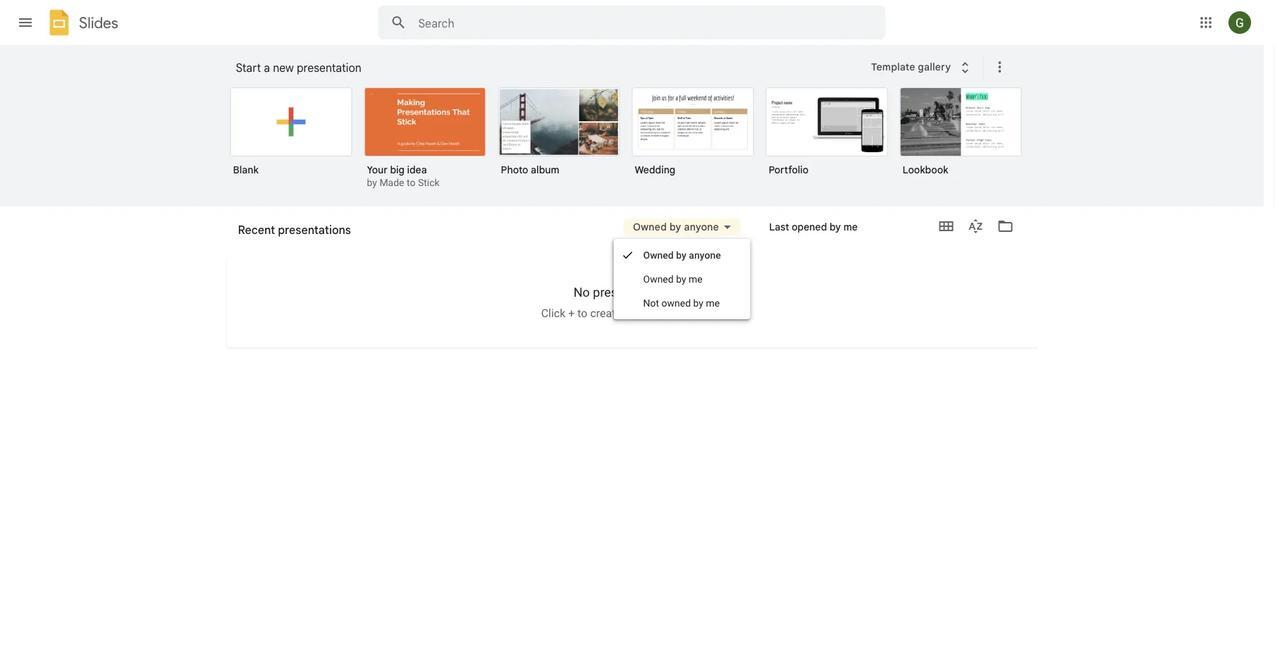 Task type: vqa. For each thing, say whether or not it's contained in the screenshot.
'comic sans ms' on the left of page
no



Task type: locate. For each thing, give the bounding box(es) containing it.
me for owned
[[706, 297, 720, 309]]

owned by anyone button
[[624, 219, 740, 235]]

a
[[264, 61, 270, 75], [624, 307, 631, 320]]

owned
[[633, 221, 667, 233], [643, 249, 674, 261], [643, 273, 674, 285]]

to down idea
[[407, 177, 415, 189]]

anyone inside dropdown button
[[684, 221, 719, 233]]

0 vertical spatial to
[[407, 177, 415, 189]]

yet
[[673, 285, 690, 300]]

0 vertical spatial owned by anyone
[[633, 221, 719, 233]]

owned by anyone
[[633, 221, 719, 233], [643, 249, 721, 261]]

menu
[[614, 239, 750, 319]]

no presentations yet region
[[227, 285, 1037, 320]]

1 vertical spatial a
[[624, 307, 631, 320]]

1 vertical spatial owned
[[643, 249, 674, 261]]

album
[[531, 164, 559, 176]]

1 vertical spatial owned by anyone
[[643, 249, 721, 261]]

not
[[643, 297, 659, 309]]

0 vertical spatial anyone
[[684, 221, 719, 233]]

1 horizontal spatial me
[[706, 297, 720, 309]]

opened
[[792, 221, 827, 233]]

start a new presentation heading
[[236, 45, 862, 90]]

0 horizontal spatial me
[[689, 273, 703, 285]]

to
[[407, 177, 415, 189], [577, 307, 588, 320]]

2 vertical spatial me
[[706, 297, 720, 309]]

presentation
[[297, 61, 361, 75]]

0 horizontal spatial to
[[407, 177, 415, 189]]

template
[[871, 61, 915, 73]]

0 horizontal spatial a
[[264, 61, 270, 75]]

to inside the your big idea by made to stick
[[407, 177, 415, 189]]

new
[[273, 61, 294, 75], [633, 307, 654, 320]]

more actions. image
[[988, 59, 1008, 75]]

list box containing blank
[[230, 85, 1041, 207]]

me right opened
[[843, 221, 858, 233]]

Search bar text field
[[418, 16, 850, 30]]

owned by anyone inside owned by anyone dropdown button
[[633, 221, 719, 233]]

a inside heading
[[264, 61, 270, 75]]

lookbook option
[[900, 87, 1022, 186]]

list box
[[230, 85, 1041, 207]]

presentations
[[278, 223, 351, 237], [262, 228, 326, 241], [593, 285, 670, 300]]

1 vertical spatial me
[[689, 273, 703, 285]]

portfolio
[[769, 164, 809, 176]]

0 vertical spatial owned
[[633, 221, 667, 233]]

slides link
[[45, 8, 118, 39]]

0 vertical spatial new
[[273, 61, 294, 75]]

1 horizontal spatial new
[[633, 307, 654, 320]]

0 vertical spatial a
[[264, 61, 270, 75]]

by
[[367, 177, 377, 189], [670, 221, 681, 233], [830, 221, 841, 233], [676, 249, 686, 261], [676, 273, 686, 285], [693, 297, 703, 309]]

recent presentations inside heading
[[238, 223, 351, 237]]

me for opened
[[843, 221, 858, 233]]

big
[[390, 164, 405, 176]]

photo album option
[[498, 87, 620, 186]]

None search field
[[378, 6, 886, 39]]

0 vertical spatial me
[[843, 221, 858, 233]]

1 vertical spatial to
[[577, 307, 588, 320]]

anyone up owned by me
[[684, 221, 719, 233]]

lookbook
[[903, 164, 948, 176]]

me
[[843, 221, 858, 233], [689, 273, 703, 285], [706, 297, 720, 309]]

made
[[379, 177, 404, 189]]

to inside no presentations yet click + to create a new presentation.
[[577, 307, 588, 320]]

a right start
[[264, 61, 270, 75]]

no
[[574, 285, 590, 300]]

template gallery
[[871, 61, 951, 73]]

a inside no presentations yet click + to create a new presentation.
[[624, 307, 631, 320]]

recent presentations
[[238, 223, 351, 237], [227, 228, 326, 241]]

new right start
[[273, 61, 294, 75]]

recent presentations heading
[[227, 207, 603, 252]]

blank option
[[230, 87, 352, 186]]

anyone
[[684, 221, 719, 233], [689, 249, 721, 261]]

anyone down owned by anyone dropdown button
[[689, 249, 721, 261]]

to right the +
[[577, 307, 588, 320]]

2 horizontal spatial me
[[843, 221, 858, 233]]

create
[[590, 307, 622, 320]]

new left owned
[[633, 307, 654, 320]]

recent
[[238, 223, 275, 237], [227, 228, 259, 241]]

recent inside heading
[[238, 223, 275, 237]]

me up not owned by me
[[689, 273, 703, 285]]

portfolio option
[[766, 87, 888, 186]]

1 vertical spatial new
[[633, 307, 654, 320]]

0 horizontal spatial new
[[273, 61, 294, 75]]

1 horizontal spatial to
[[577, 307, 588, 320]]

1 horizontal spatial a
[[624, 307, 631, 320]]

me right yet
[[706, 297, 720, 309]]

2 vertical spatial owned
[[643, 273, 674, 285]]

a right create
[[624, 307, 631, 320]]



Task type: describe. For each thing, give the bounding box(es) containing it.
presentations inside heading
[[278, 223, 351, 237]]

wedding option
[[632, 87, 754, 186]]

click
[[541, 307, 566, 320]]

main menu image
[[17, 14, 34, 31]]

presentation.
[[657, 307, 723, 320]]

start a new presentation
[[236, 61, 361, 75]]

blank
[[233, 164, 259, 176]]

to for presentations
[[577, 307, 588, 320]]

photo
[[501, 164, 528, 176]]

1 vertical spatial anyone
[[689, 249, 721, 261]]

slides
[[79, 13, 118, 32]]

presentations inside no presentations yet click + to create a new presentation.
[[593, 285, 670, 300]]

last opened by me
[[769, 221, 858, 233]]

last
[[769, 221, 789, 233]]

template gallery button
[[862, 54, 983, 80]]

new inside no presentations yet click + to create a new presentation.
[[633, 307, 654, 320]]

your big idea option
[[364, 87, 486, 190]]

idea
[[407, 164, 427, 176]]

made to stick link
[[379, 177, 440, 189]]

by inside the your big idea by made to stick
[[367, 177, 377, 189]]

by inside owned by anyone dropdown button
[[670, 221, 681, 233]]

owned by me
[[643, 273, 703, 285]]

menu containing owned by anyone
[[614, 239, 750, 319]]

not owned by me
[[643, 297, 720, 309]]

owned inside dropdown button
[[633, 221, 667, 233]]

photo album
[[501, 164, 559, 176]]

to for big
[[407, 177, 415, 189]]

stick
[[418, 177, 440, 189]]

wedding
[[635, 164, 675, 176]]

new inside start a new presentation heading
[[273, 61, 294, 75]]

owned
[[662, 297, 691, 309]]

start
[[236, 61, 261, 75]]

your big idea by made to stick
[[367, 164, 440, 189]]

no presentations yet click + to create a new presentation.
[[541, 285, 723, 320]]

gallery
[[918, 61, 951, 73]]

search image
[[385, 8, 413, 37]]

your
[[367, 164, 388, 176]]

+
[[568, 307, 575, 320]]



